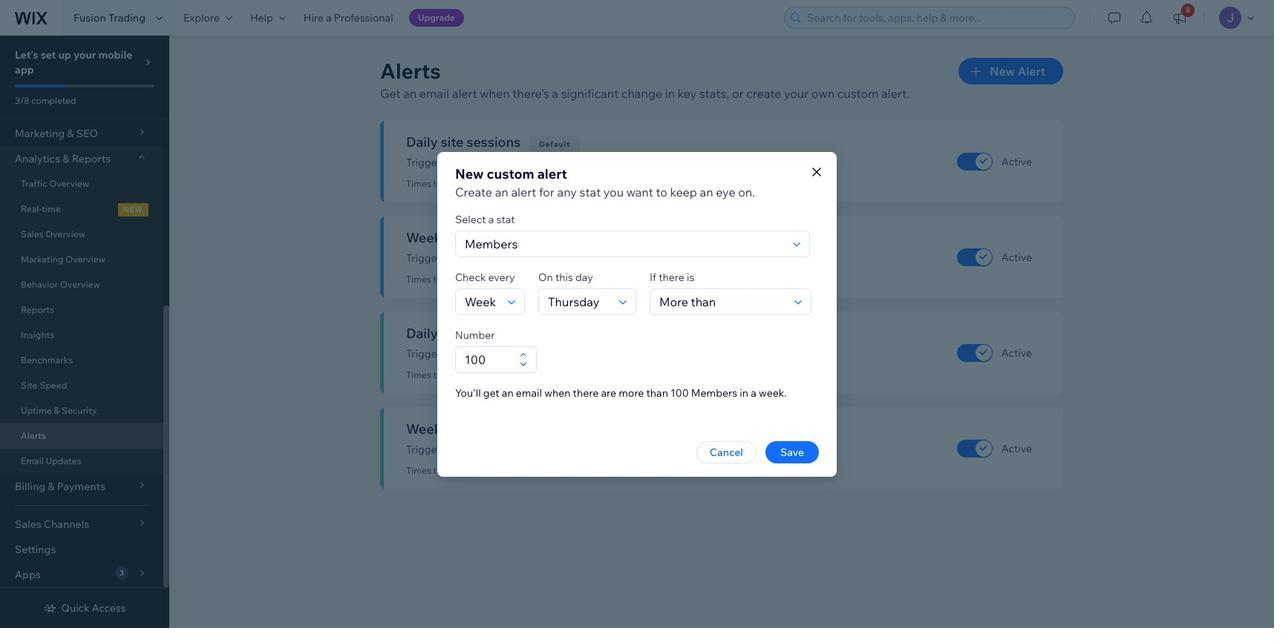 Task type: locate. For each thing, give the bounding box(es) containing it.
your right up on the left
[[73, 48, 96, 62]]

alerts
[[380, 58, 441, 84], [21, 431, 46, 442]]

alert left for at left top
[[511, 184, 536, 199]]

hire a professional
[[304, 11, 393, 25]]

change for daily site sessions
[[499, 156, 535, 169]]

times triggered: never triggered up you'll
[[406, 370, 541, 381]]

on this day
[[538, 271, 593, 284]]

never for weekly site sessions
[[477, 274, 500, 285]]

custom inside alerts get an email alert when there's a significant change in key stats, or create your own custom alert.
[[837, 86, 879, 101]]

if there is
[[650, 271, 694, 284]]

0 horizontal spatial there
[[573, 386, 599, 400]]

site up any on the top left of the page
[[573, 156, 591, 169]]

significant down you'll
[[446, 443, 496, 457]]

new alert
[[990, 64, 1045, 79]]

your
[[73, 48, 96, 62], [784, 86, 809, 101]]

0 vertical spatial alerts
[[380, 58, 441, 84]]

overview down marketing overview link
[[60, 279, 100, 290]]

triggered: down weekly total sales trigger: significant change in weekly total sales.
[[433, 466, 475, 477]]

& right uptime
[[54, 405, 60, 417]]

weekly
[[548, 252, 582, 265], [548, 443, 582, 457]]

4 times triggered: never triggered from the top
[[406, 466, 541, 477]]

sessions. for daily site sessions
[[593, 156, 637, 169]]

alerts up the get
[[380, 58, 441, 84]]

when left there's
[[480, 86, 510, 101]]

an inside alerts get an email alert when there's a significant change in key stats, or create your own custom alert.
[[403, 86, 417, 101]]

select a stat
[[455, 213, 515, 226]]

1 trigger: from the top
[[406, 156, 443, 169]]

1 vertical spatial weekly
[[548, 443, 582, 457]]

help button
[[241, 0, 295, 36]]

new for custom
[[455, 165, 484, 182]]

2 times triggered: never triggered from the top
[[406, 274, 541, 285]]

1 vertical spatial custom
[[487, 165, 534, 182]]

default for daily site sessions
[[539, 140, 570, 149]]

2 active from the top
[[1001, 251, 1032, 264]]

completed
[[31, 95, 76, 106]]

site speed link
[[0, 373, 163, 399]]

alert up for at left top
[[537, 165, 567, 182]]

If there is field
[[655, 289, 790, 314]]

sessions up trigger: significant change in weekly site sessions. on the top of the page
[[481, 229, 535, 246]]

sessions
[[467, 134, 521, 151], [481, 229, 535, 246]]

triggered down trigger: significant change in weekly site sessions. on the top of the page
[[502, 274, 541, 285]]

triggered: up check every field
[[433, 274, 475, 285]]

custom up create
[[487, 165, 534, 182]]

1 horizontal spatial alerts
[[380, 58, 441, 84]]

Search for tools, apps, help & more... field
[[803, 7, 1070, 28]]

1 daily from the top
[[548, 156, 571, 169]]

daily up any on the top left of the page
[[548, 156, 571, 169]]

there right if
[[659, 271, 684, 284]]

times for daily total sales
[[406, 370, 431, 381]]

&
[[63, 152, 69, 166], [54, 405, 60, 417]]

1 horizontal spatial custom
[[837, 86, 879, 101]]

0 vertical spatial sessions.
[[593, 156, 637, 169]]

active
[[1001, 155, 1032, 168], [1001, 251, 1032, 264], [1001, 346, 1032, 360], [1001, 442, 1032, 455]]

1 vertical spatial sales.
[[608, 443, 635, 457]]

overview for sales overview
[[46, 229, 85, 240]]

1 vertical spatial sessions
[[481, 229, 535, 246]]

4 triggered: from the top
[[433, 466, 475, 477]]

0 horizontal spatial new
[[455, 165, 484, 182]]

daily for daily total sales
[[406, 325, 438, 342]]

1 vertical spatial new
[[455, 165, 484, 182]]

upgrade
[[418, 12, 455, 23]]

1 triggered: from the top
[[433, 178, 475, 189]]

real-
[[21, 203, 42, 215]]

more
[[619, 386, 644, 400]]

times for weekly site sessions
[[406, 274, 431, 285]]

trigger: significant change in daily site sessions.
[[406, 156, 637, 169]]

0 vertical spatial reports
[[72, 152, 111, 166]]

alert.
[[881, 86, 909, 101]]

custom right own
[[837, 86, 879, 101]]

0 vertical spatial &
[[63, 152, 69, 166]]

a inside alerts get an email alert when there's a significant change in key stats, or create your own custom alert.
[[552, 86, 558, 101]]

stat right select
[[496, 213, 515, 226]]

access
[[92, 602, 126, 615]]

get
[[483, 386, 499, 400]]

site
[[21, 380, 37, 391]]

4 trigger: from the top
[[406, 443, 443, 457]]

change left key
[[621, 86, 662, 101]]

times triggered: never triggered up check every field
[[406, 274, 541, 285]]

than
[[646, 386, 668, 400]]

new up create
[[455, 165, 484, 182]]

an left eye
[[700, 184, 713, 199]]

1 active from the top
[[1001, 155, 1032, 168]]

1 vertical spatial when
[[544, 386, 571, 400]]

sessions up "trigger: significant change in daily site sessions."
[[467, 134, 521, 151]]

on
[[538, 271, 553, 284]]

sales
[[473, 325, 505, 342], [487, 421, 519, 438]]

change inside alerts get an email alert when there's a significant change in key stats, or create your own custom alert.
[[621, 86, 662, 101]]

a inside hire a professional 'link'
[[326, 11, 332, 25]]

& for analytics
[[63, 152, 69, 166]]

significant up check
[[446, 252, 496, 265]]

custom inside new custom alert create an alert for any stat you want to keep an eye on.
[[487, 165, 534, 182]]

3 triggered: from the top
[[433, 370, 475, 381]]

1 vertical spatial email
[[516, 386, 542, 400]]

overview up marketing overview
[[46, 229, 85, 240]]

2 weekly from the top
[[548, 443, 582, 457]]

sales.
[[597, 347, 624, 361], [608, 443, 635, 457]]

active for daily total sales
[[1001, 346, 1032, 360]]

never up check every field
[[477, 274, 500, 285]]

triggered for weekly site sessions
[[502, 274, 541, 285]]

3 trigger: from the top
[[406, 347, 443, 361]]

cancel
[[710, 446, 743, 459]]

sales down get
[[487, 421, 519, 438]]

change
[[621, 86, 662, 101], [499, 156, 535, 169], [499, 252, 535, 265], [499, 347, 535, 361], [499, 443, 535, 457]]

default up "trigger: significant change in daily site sessions."
[[539, 140, 570, 149]]

1 vertical spatial reports
[[21, 304, 54, 316]]

3 active from the top
[[1001, 346, 1032, 360]]

0 horizontal spatial stat
[[496, 213, 515, 226]]

keep
[[670, 184, 697, 199]]

change down get
[[499, 443, 535, 457]]

weekly inside weekly total sales trigger: significant change in weekly total sales.
[[406, 421, 452, 438]]

time
[[42, 203, 61, 215]]

there left 'are'
[[573, 386, 599, 400]]

0 vertical spatial daily
[[548, 156, 571, 169]]

1 horizontal spatial there
[[659, 271, 684, 284]]

sales overview link
[[0, 222, 163, 247]]

0 vertical spatial default
[[539, 140, 570, 149]]

daily down the on this day field
[[548, 347, 571, 361]]

alerts inside "link"
[[21, 431, 46, 442]]

& up traffic overview
[[63, 152, 69, 166]]

1 daily from the top
[[406, 134, 438, 151]]

quick access button
[[43, 602, 126, 615]]

triggered down "trigger: significant change in daily site sessions."
[[502, 178, 541, 189]]

email updates link
[[0, 449, 163, 474]]

3 triggered from the top
[[502, 370, 541, 381]]

reports inside popup button
[[72, 152, 111, 166]]

2 daily from the top
[[406, 325, 438, 342]]

a right there's
[[552, 86, 558, 101]]

you
[[603, 184, 624, 199]]

or
[[732, 86, 744, 101]]

significant down number
[[446, 347, 496, 361]]

0 vertical spatial custom
[[837, 86, 879, 101]]

& inside popup button
[[63, 152, 69, 166]]

1 horizontal spatial reports
[[72, 152, 111, 166]]

0 vertical spatial alert
[[452, 86, 477, 101]]

8 button
[[1163, 0, 1196, 36]]

0 vertical spatial there
[[659, 271, 684, 284]]

3 times triggered: never triggered from the top
[[406, 370, 541, 381]]

0 horizontal spatial &
[[54, 405, 60, 417]]

alert up the 'daily site sessions'
[[452, 86, 477, 101]]

alerts up email on the bottom of the page
[[21, 431, 46, 442]]

triggered down weekly total sales trigger: significant change in weekly total sales.
[[502, 466, 541, 477]]

new for alert
[[990, 64, 1015, 79]]

set
[[41, 48, 56, 62]]

settings
[[15, 543, 56, 557]]

0 vertical spatial sessions
[[467, 134, 521, 151]]

overview down analytics & reports
[[49, 178, 89, 189]]

email inside alerts get an email alert when there's a significant change in key stats, or create your own custom alert.
[[419, 86, 449, 101]]

triggered: for weekly site sessions
[[433, 274, 475, 285]]

overview down sales overview link
[[66, 254, 106, 265]]

triggered down the trigger: significant change in daily total sales.
[[502, 370, 541, 381]]

1 vertical spatial alert
[[537, 165, 567, 182]]

alert inside alerts get an email alert when there's a significant change in key stats, or create your own custom alert.
[[452, 86, 477, 101]]

times triggered: never triggered up select
[[406, 178, 541, 189]]

trigger: for weekly site sessions
[[406, 252, 443, 265]]

significant inside weekly total sales trigger: significant change in weekly total sales.
[[446, 443, 496, 457]]

triggered: up select
[[433, 178, 475, 189]]

alert
[[1018, 64, 1045, 79]]

never for daily site sessions
[[477, 178, 500, 189]]

new inside button
[[990, 64, 1015, 79]]

stat right any on the top left of the page
[[579, 184, 601, 199]]

change down the 'daily site sessions'
[[499, 156, 535, 169]]

1 vertical spatial weekly
[[406, 421, 452, 438]]

0 vertical spatial when
[[480, 86, 510, 101]]

active for daily site sessions
[[1001, 155, 1032, 168]]

Check every field
[[460, 289, 503, 314]]

1 never from the top
[[477, 178, 500, 189]]

1 times triggered: never triggered from the top
[[406, 178, 541, 189]]

0 vertical spatial stat
[[579, 184, 601, 199]]

reports up the insights
[[21, 304, 54, 316]]

1 horizontal spatial new
[[990, 64, 1015, 79]]

2 triggered from the top
[[502, 274, 541, 285]]

when left 'are'
[[544, 386, 571, 400]]

site
[[441, 134, 464, 151], [573, 156, 591, 169], [455, 229, 478, 246], [584, 252, 601, 265]]

cancel button
[[696, 441, 757, 464]]

1 weekly from the top
[[406, 229, 452, 246]]

app
[[15, 63, 34, 76]]

stat
[[579, 184, 601, 199], [496, 213, 515, 226]]

1 horizontal spatial stat
[[579, 184, 601, 199]]

significant down the 'daily site sessions'
[[446, 156, 496, 169]]

1 weekly from the top
[[548, 252, 582, 265]]

1 vertical spatial your
[[784, 86, 809, 101]]

0 vertical spatial weekly
[[548, 252, 582, 265]]

2 trigger: from the top
[[406, 252, 443, 265]]

never down weekly total sales trigger: significant change in weekly total sales.
[[477, 466, 500, 477]]

uptime
[[21, 405, 52, 417]]

On this day field
[[543, 289, 615, 314]]

significant for weekly site sessions
[[446, 252, 496, 265]]

0 vertical spatial daily
[[406, 134, 438, 151]]

never up get
[[477, 370, 500, 381]]

significant right there's
[[561, 86, 619, 101]]

help
[[250, 11, 273, 25]]

daily
[[406, 134, 438, 151], [406, 325, 438, 342]]

overview for marketing overview
[[66, 254, 106, 265]]

1 horizontal spatial your
[[784, 86, 809, 101]]

trigger: significant change in daily total sales.
[[406, 347, 624, 361]]

0 horizontal spatial alerts
[[21, 431, 46, 442]]

new left alert
[[990, 64, 1015, 79]]

2 times from the top
[[406, 274, 431, 285]]

email updates
[[21, 456, 81, 467]]

1 vertical spatial &
[[54, 405, 60, 417]]

0 vertical spatial your
[[73, 48, 96, 62]]

alert
[[452, 86, 477, 101], [537, 165, 567, 182], [511, 184, 536, 199]]

0 horizontal spatial alert
[[452, 86, 477, 101]]

sales inside weekly total sales trigger: significant change in weekly total sales.
[[487, 421, 519, 438]]

change up every
[[499, 252, 535, 265]]

sales up number text field at the bottom left of page
[[473, 325, 505, 342]]

your inside let's set up your mobile app
[[73, 48, 96, 62]]

email right get
[[516, 386, 542, 400]]

3 times from the top
[[406, 370, 431, 381]]

0 horizontal spatial your
[[73, 48, 96, 62]]

members
[[691, 386, 737, 400]]

default up on this day
[[554, 235, 585, 245]]

never up select a stat
[[477, 178, 500, 189]]

speed
[[39, 380, 67, 391]]

0 vertical spatial sales
[[473, 325, 505, 342]]

behavior overview link
[[0, 272, 163, 298]]

weekly for weekly site sessions
[[406, 229, 452, 246]]

3 never from the top
[[477, 370, 500, 381]]

1 times from the top
[[406, 178, 431, 189]]

0 horizontal spatial when
[[480, 86, 510, 101]]

4 never from the top
[[477, 466, 500, 477]]

reports up traffic overview link
[[72, 152, 111, 166]]

1 horizontal spatial alert
[[511, 184, 536, 199]]

1 triggered from the top
[[502, 178, 541, 189]]

default
[[539, 140, 570, 149], [554, 235, 585, 245]]

triggered
[[502, 178, 541, 189], [502, 274, 541, 285], [502, 370, 541, 381], [502, 466, 541, 477]]

are
[[601, 386, 616, 400]]

week.
[[759, 386, 787, 400]]

sessions.
[[593, 156, 637, 169], [604, 252, 648, 265]]

1 horizontal spatial email
[[516, 386, 542, 400]]

a right hire
[[326, 11, 332, 25]]

1 vertical spatial alerts
[[21, 431, 46, 442]]

site down select
[[455, 229, 478, 246]]

0 horizontal spatial reports
[[21, 304, 54, 316]]

your left own
[[784, 86, 809, 101]]

significant inside alerts get an email alert when there's a significant change in key stats, or create your own custom alert.
[[561, 86, 619, 101]]

an right the get
[[403, 86, 417, 101]]

custom
[[837, 86, 879, 101], [487, 165, 534, 182]]

0 horizontal spatial custom
[[487, 165, 534, 182]]

1 vertical spatial default
[[554, 235, 585, 245]]

2 daily from the top
[[548, 347, 571, 361]]

1 vertical spatial sessions.
[[604, 252, 648, 265]]

email for alerts
[[419, 86, 449, 101]]

sales for weekly
[[487, 421, 519, 438]]

email
[[419, 86, 449, 101], [516, 386, 542, 400]]

0 vertical spatial email
[[419, 86, 449, 101]]

total down you'll
[[455, 421, 484, 438]]

1 vertical spatial daily
[[548, 347, 571, 361]]

alerts inside alerts get an email alert when there's a significant change in key stats, or create your own custom alert.
[[380, 58, 441, 84]]

behavior overview
[[21, 279, 100, 290]]

change up get
[[499, 347, 535, 361]]

2 triggered: from the top
[[433, 274, 475, 285]]

0 vertical spatial new
[[990, 64, 1015, 79]]

1 horizontal spatial &
[[63, 152, 69, 166]]

fusion
[[74, 11, 106, 25]]

never
[[477, 178, 500, 189], [477, 274, 500, 285], [477, 370, 500, 381], [477, 466, 500, 477]]

1 vertical spatial sales
[[487, 421, 519, 438]]

triggered: up you'll
[[433, 370, 475, 381]]

0 vertical spatial weekly
[[406, 229, 452, 246]]

overview
[[49, 178, 89, 189], [46, 229, 85, 240], [66, 254, 106, 265], [60, 279, 100, 290]]

sales. up 'are'
[[597, 347, 624, 361]]

trigger:
[[406, 156, 443, 169], [406, 252, 443, 265], [406, 347, 443, 361], [406, 443, 443, 457]]

1 vertical spatial daily
[[406, 325, 438, 342]]

1 vertical spatial stat
[[496, 213, 515, 226]]

2 weekly from the top
[[406, 421, 452, 438]]

sessions. for weekly site sessions
[[604, 252, 648, 265]]

sales. down you'll get an email when there are more than 100 members in a week.
[[608, 443, 635, 457]]

weekly inside weekly total sales trigger: significant change in weekly total sales.
[[548, 443, 582, 457]]

0 horizontal spatial email
[[419, 86, 449, 101]]

2 never from the top
[[477, 274, 500, 285]]

sales
[[21, 229, 44, 240]]

email right the get
[[419, 86, 449, 101]]

new inside new custom alert create an alert for any stat you want to keep an eye on.
[[455, 165, 484, 182]]

times triggered: never triggered down weekly total sales trigger: significant change in weekly total sales.
[[406, 466, 541, 477]]



Task type: describe. For each thing, give the bounding box(es) containing it.
total down check every field
[[441, 325, 470, 342]]

explore
[[183, 11, 220, 25]]

1 vertical spatial there
[[573, 386, 599, 400]]

upgrade button
[[409, 9, 464, 27]]

times triggered: never triggered for weekly site sessions
[[406, 274, 541, 285]]

Select a stat field
[[460, 231, 788, 257]]

you'll
[[455, 386, 481, 400]]

triggered: for daily site sessions
[[433, 178, 475, 189]]

there's
[[512, 86, 549, 101]]

quick
[[61, 602, 90, 615]]

in inside weekly total sales trigger: significant change in weekly total sales.
[[537, 443, 546, 457]]

insights
[[21, 330, 54, 341]]

up
[[58, 48, 71, 62]]

key
[[678, 86, 697, 101]]

any
[[557, 184, 577, 199]]

times for daily site sessions
[[406, 178, 431, 189]]

site up create
[[441, 134, 464, 151]]

day
[[575, 271, 593, 284]]

create
[[455, 184, 492, 199]]

sidebar element
[[0, 0, 169, 629]]

a left the week.
[[751, 386, 756, 400]]

select
[[455, 213, 486, 226]]

for
[[539, 184, 555, 199]]

2 vertical spatial alert
[[511, 184, 536, 199]]

3/8
[[15, 95, 29, 106]]

marketing
[[21, 254, 64, 265]]

trigger: inside weekly total sales trigger: significant change in weekly total sales.
[[406, 443, 443, 457]]

times triggered: never triggered for daily total sales
[[406, 370, 541, 381]]

new alert button
[[959, 58, 1063, 85]]

get
[[380, 86, 401, 101]]

traffic overview
[[21, 178, 89, 189]]

uptime & security link
[[0, 399, 163, 424]]

total down the on this day field
[[573, 347, 595, 361]]

trigger: for daily total sales
[[406, 347, 443, 361]]

real-time
[[21, 203, 61, 215]]

daily total sales
[[406, 325, 505, 342]]

triggered for daily site sessions
[[502, 178, 541, 189]]

let's
[[15, 48, 38, 62]]

number
[[455, 329, 495, 342]]

100
[[670, 386, 689, 400]]

4 active from the top
[[1001, 442, 1032, 455]]

let's set up your mobile app
[[15, 48, 132, 76]]

change for daily total sales
[[499, 347, 535, 361]]

trigger: significant change in weekly site sessions.
[[406, 252, 648, 265]]

4 times from the top
[[406, 466, 431, 477]]

in inside alerts get an email alert when there's a significant change in key stats, or create your own custom alert.
[[665, 86, 675, 101]]

weekly site sessions
[[406, 229, 535, 246]]

weekly total sales trigger: significant change in weekly total sales.
[[406, 421, 635, 457]]

on.
[[738, 184, 755, 199]]

hire
[[304, 11, 324, 25]]

own
[[811, 86, 835, 101]]

want
[[626, 184, 653, 199]]

analytics & reports button
[[0, 146, 163, 172]]

overview for traffic overview
[[49, 178, 89, 189]]

benchmarks link
[[0, 348, 163, 373]]

quick access
[[61, 602, 126, 615]]

updates
[[46, 456, 81, 467]]

total down 'are'
[[584, 443, 606, 457]]

significant for daily site sessions
[[446, 156, 496, 169]]

a right select
[[488, 213, 494, 226]]

eye
[[716, 184, 735, 199]]

triggered: for daily total sales
[[433, 370, 475, 381]]

significant for daily total sales
[[446, 347, 496, 361]]

mobile
[[98, 48, 132, 62]]

sessions for weekly site sessions
[[481, 229, 535, 246]]

email for you'll
[[516, 386, 542, 400]]

traffic overview link
[[0, 172, 163, 197]]

8
[[1186, 5, 1190, 15]]

active for weekly site sessions
[[1001, 251, 1032, 264]]

default for weekly site sessions
[[554, 235, 585, 245]]

marketing overview link
[[0, 247, 163, 272]]

1 horizontal spatial when
[[544, 386, 571, 400]]

behavior
[[21, 279, 58, 290]]

save
[[780, 446, 804, 459]]

an right create
[[495, 184, 508, 199]]

2 horizontal spatial alert
[[537, 165, 567, 182]]

change inside weekly total sales trigger: significant change in weekly total sales.
[[499, 443, 535, 457]]

& for uptime
[[54, 405, 60, 417]]

is
[[687, 271, 694, 284]]

reports inside 'link'
[[21, 304, 54, 316]]

new custom alert create an alert for any stat you want to keep an eye on.
[[455, 165, 755, 199]]

professional
[[334, 11, 393, 25]]

change for weekly site sessions
[[499, 252, 535, 265]]

hire a professional link
[[295, 0, 402, 36]]

you'll get an email when there are more than 100 members in a week.
[[455, 386, 787, 400]]

create
[[746, 86, 781, 101]]

if
[[650, 271, 656, 284]]

site up day
[[584, 252, 601, 265]]

benchmarks
[[21, 355, 73, 366]]

stats,
[[699, 86, 729, 101]]

new
[[123, 205, 143, 215]]

alerts for alerts
[[21, 431, 46, 442]]

your inside alerts get an email alert when there's a significant change in key stats, or create your own custom alert.
[[784, 86, 809, 101]]

alerts link
[[0, 424, 163, 449]]

times triggered: never triggered for daily site sessions
[[406, 178, 541, 189]]

uptime & security
[[21, 405, 97, 417]]

weekly for weekly total sales trigger: significant change in weekly total sales.
[[406, 421, 452, 438]]

check
[[455, 271, 486, 284]]

triggered for daily total sales
[[502, 370, 541, 381]]

sales for daily
[[473, 325, 505, 342]]

sessions for daily site sessions
[[467, 134, 521, 151]]

analytics
[[15, 152, 60, 166]]

email
[[21, 456, 44, 467]]

never for daily total sales
[[477, 370, 500, 381]]

stat inside new custom alert create an alert for any stat you want to keep an eye on.
[[579, 184, 601, 199]]

settings link
[[0, 538, 163, 563]]

daily for sessions
[[548, 156, 571, 169]]

trigger: for daily site sessions
[[406, 156, 443, 169]]

every
[[488, 271, 515, 284]]

sales. inside weekly total sales trigger: significant change in weekly total sales.
[[608, 443, 635, 457]]

daily for sales
[[548, 347, 571, 361]]

sales overview
[[21, 229, 85, 240]]

analytics & reports
[[15, 152, 111, 166]]

0 vertical spatial sales.
[[597, 347, 624, 361]]

save button
[[765, 441, 819, 464]]

alerts get an email alert when there's a significant change in key stats, or create your own custom alert.
[[380, 58, 909, 101]]

this
[[555, 271, 573, 284]]

alerts for alerts get an email alert when there's a significant change in key stats, or create your own custom alert.
[[380, 58, 441, 84]]

when inside alerts get an email alert when there's a significant change in key stats, or create your own custom alert.
[[480, 86, 510, 101]]

daily for daily site sessions
[[406, 134, 438, 151]]

an right get
[[502, 386, 513, 400]]

traffic
[[21, 178, 47, 189]]

4 triggered from the top
[[502, 466, 541, 477]]

overview for behavior overview
[[60, 279, 100, 290]]

Number text field
[[460, 347, 515, 372]]

security
[[62, 405, 97, 417]]

daily site sessions
[[406, 134, 521, 151]]



Task type: vqa. For each thing, say whether or not it's contained in the screenshot.
custom
yes



